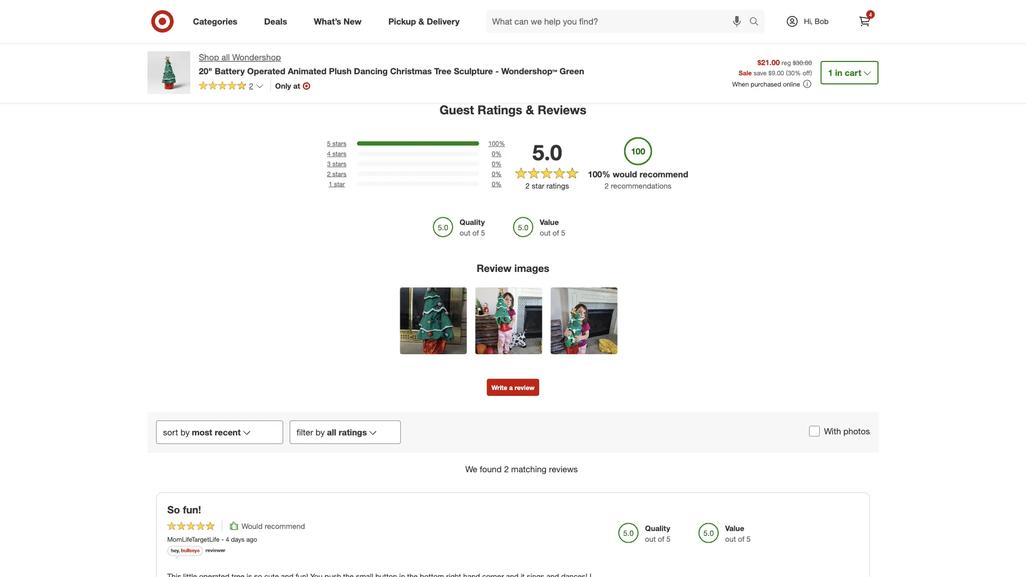 Task type: describe. For each thing, give the bounding box(es) containing it.
momlifetargetlife
[[167, 536, 220, 544]]

ratings
[[478, 103, 523, 118]]

cream inside the caraway home 9pc non- stick ceramic cookware set cream
[[822, 19, 844, 28]]

4pack
[[733, 0, 753, 1]]

off
[[803, 69, 811, 77]]

write
[[492, 384, 508, 392]]

a
[[510, 384, 513, 392]]

0 % for 1 star
[[492, 180, 502, 188]]

lid inside caraway home 4.5qt saute pan with lid cream sponsored
[[643, 1, 653, 11]]

deals
[[264, 16, 287, 27]]

wars
[[301, 0, 318, 9]]

wondershop™
[[502, 66, 558, 76]]

4 for 4
[[870, 11, 873, 18]]

clear
[[700, 1, 717, 11]]

1 vertical spatial &
[[526, 103, 535, 118]]

kinder holiday milk chocolate countdown calendar - 4.4oz sponsored
[[481, 0, 557, 28]]

storage
[[700, 11, 726, 20]]

1 vertical spatial all
[[327, 427, 337, 438]]

pickup & delivery
[[389, 16, 460, 27]]

advent
[[263, 9, 287, 19]]

sale
[[739, 69, 752, 77]]

reg
[[782, 59, 792, 67]]

1 in cart
[[829, 67, 862, 78]]

stars for 5 stars
[[333, 140, 347, 148]]

% inside $21.00 reg $30.00 sale save $ 9.00 ( 30 % off )
[[795, 69, 801, 77]]

75366
[[306, 19, 327, 28]]

lego
[[263, 0, 283, 9]]

caraway home 9pc non- stick ceramic cookware set cream
[[809, 0, 893, 28]]

(
[[787, 69, 788, 77]]

star for 2
[[532, 181, 545, 191]]

19qt
[[755, 0, 771, 1]]

shop
[[199, 52, 219, 63]]

guest review image 1 of 3, zoom in image
[[400, 288, 467, 355]]

30
[[788, 69, 795, 77]]

building
[[263, 19, 290, 28]]

pickup & delivery link
[[380, 10, 473, 33]]

categories link
[[184, 10, 251, 33]]

countdown
[[518, 1, 557, 11]]

all inside shop all wondershop 20" battery operated animated plush dancing christmas tree sculpture - wondershop™ green
[[222, 52, 230, 63]]

red
[[700, 29, 713, 39]]

9.00
[[772, 69, 785, 77]]

bob
[[815, 17, 829, 26]]

caraway home 4.5qt saute pan with lid cream sponsored
[[590, 0, 678, 19]]

1 star
[[329, 180, 345, 188]]

1 for 1 star
[[329, 180, 332, 188]]

2 for 2
[[249, 81, 253, 91]]

search
[[745, 17, 771, 28]]

plush
[[329, 66, 352, 76]]

0 % for 2 stars
[[492, 170, 502, 178]]

pickup
[[389, 16, 416, 27]]

0 for 1 star
[[492, 180, 496, 188]]

photos
[[844, 426, 871, 437]]

% inside 100 % would recommend 2 recommendations
[[603, 170, 611, 180]]

iris usa 4pack 19qt clear view plastic storage bin with lid and secure latching buckles, red link
[[700, 0, 787, 39]]

cream inside caraway home 4.5qt saute pan with lid cream sponsored
[[655, 1, 678, 11]]

hi, bob
[[805, 17, 829, 26]]

image of 20" battery operated animated plush dancing christmas tree sculpture - wondershop™ green image
[[148, 51, 190, 94]]

purchased
[[751, 80, 782, 88]]

battery
[[215, 66, 245, 76]]

- inside kinder holiday milk chocolate countdown calendar - 4.4oz sponsored
[[514, 11, 517, 20]]

guest review image 3 of 3, zoom in image
[[551, 288, 618, 355]]

green
[[560, 66, 585, 76]]

9pc
[[862, 0, 875, 9]]

by for sort by
[[181, 427, 190, 438]]

in
[[836, 67, 843, 78]]

calendar for set
[[289, 9, 319, 19]]

review
[[515, 384, 535, 392]]

slate
[[212, 9, 229, 19]]

would
[[242, 522, 263, 531]]

animated
[[288, 66, 327, 76]]

$21.00 reg $30.00 sale save $ 9.00 ( 30 % off )
[[739, 58, 813, 77]]

at
[[293, 81, 300, 91]]

1 vertical spatial quality
[[646, 524, 671, 533]]

calendar for sponsored
[[481, 11, 512, 20]]

when
[[733, 80, 750, 88]]

sponsored inside kinder holiday milk chocolate countdown calendar - 4.4oz sponsored
[[481, 20, 513, 28]]

stars for 3 stars
[[333, 160, 347, 168]]

sculpture
[[454, 66, 493, 76]]

4 link
[[854, 10, 877, 33]]

holiday inside lego star wars 2023 advent calendar holiday building set 75366
[[321, 9, 346, 19]]

tree
[[435, 66, 452, 76]]

0 horizontal spatial quality
[[460, 218, 485, 227]]

caraway for stick
[[809, 0, 837, 9]]

and
[[769, 11, 782, 20]]

operated
[[247, 66, 286, 76]]

5 stars
[[327, 140, 347, 148]]

home for with
[[621, 0, 642, 1]]

matching
[[512, 465, 547, 475]]

$21.00
[[758, 58, 780, 67]]

christmas
[[390, 66, 432, 76]]

0 horizontal spatial recommend
[[265, 522, 305, 531]]

fun!
[[183, 504, 201, 517]]

ago
[[246, 536, 257, 544]]

0 horizontal spatial ratings
[[339, 427, 367, 438]]

usa
[[715, 0, 731, 1]]

0 vertical spatial quality out of 5
[[460, 218, 486, 238]]

home for pan
[[185, 0, 205, 9]]

2 inside 100 % would recommend 2 recommendations
[[605, 182, 609, 191]]

0 horizontal spatial value out of 5
[[540, 218, 566, 238]]

shop all wondershop 20" battery operated animated plush dancing christmas tree sculpture - wondershop™ green
[[199, 52, 585, 76]]

2023
[[320, 0, 336, 9]]

4 stars
[[327, 150, 347, 158]]

100 % would recommend 2 recommendations
[[588, 170, 689, 191]]

0 % for 4 stars
[[492, 150, 502, 158]]

sponsored inside caraway home 10.5" ceramic fry pan slate sponsored
[[154, 19, 186, 27]]



Task type: vqa. For each thing, say whether or not it's contained in the screenshot.
Holiday within the Kinder Holiday Milk Chocolate Countdown Calendar - 4.4oz Sponsored
yes



Task type: locate. For each thing, give the bounding box(es) containing it.
0 horizontal spatial set
[[292, 19, 304, 28]]

all right filter on the left bottom
[[327, 427, 337, 438]]

iris
[[700, 0, 713, 1]]

1 vertical spatial -
[[496, 66, 499, 76]]

1 vertical spatial value out of 5
[[726, 524, 751, 544]]

cream
[[655, 1, 678, 11], [822, 19, 844, 28]]

we found 2 matching reviews
[[466, 465, 578, 475]]

0 horizontal spatial quality out of 5
[[460, 218, 486, 238]]

0 horizontal spatial all
[[222, 52, 230, 63]]

% for 2 stars
[[496, 170, 502, 178]]

lid inside iris usa 4pack 19qt clear view plastic storage bin with lid and secure latching buckles, red
[[757, 11, 767, 20]]

days
[[231, 536, 245, 544]]

0 vertical spatial &
[[419, 16, 425, 27]]

review
[[477, 262, 512, 275]]

0 horizontal spatial pan
[[197, 9, 210, 19]]

caraway left fry
[[154, 0, 183, 9]]

of
[[473, 229, 479, 238], [553, 229, 560, 238], [658, 535, 665, 544], [739, 535, 745, 544]]

star down 2 stars
[[334, 180, 345, 188]]

would
[[613, 170, 638, 180]]

deals link
[[255, 10, 301, 33]]

2 horizontal spatial -
[[514, 11, 517, 20]]

1 vertical spatial 100
[[588, 170, 603, 180]]

1 0 from the top
[[492, 150, 496, 158]]

0 vertical spatial 1
[[829, 67, 833, 78]]

lid right saute
[[643, 1, 653, 11]]

2 0 from the top
[[492, 160, 496, 168]]

with inside iris usa 4pack 19qt clear view plastic storage bin with lid and secure latching buckles, red
[[741, 11, 755, 20]]

by right filter on the left bottom
[[316, 427, 325, 438]]

non-
[[877, 0, 893, 9]]

4 0 from the top
[[492, 180, 496, 188]]

calendar inside kinder holiday milk chocolate countdown calendar - 4.4oz sponsored
[[481, 11, 512, 20]]

- left the days
[[221, 536, 224, 544]]

found
[[480, 465, 502, 475]]

1 horizontal spatial quality
[[646, 524, 671, 533]]

What can we help you find? suggestions appear below search field
[[486, 10, 753, 33]]

0 for 3 stars
[[492, 160, 496, 168]]

caraway inside caraway home 4.5qt saute pan with lid cream sponsored
[[590, 0, 619, 1]]

With photos checkbox
[[810, 426, 820, 437]]

5.0
[[533, 140, 563, 166]]

ceramic inside the caraway home 9pc non- stick ceramic cookware set cream
[[827, 9, 855, 19]]

0 horizontal spatial with
[[627, 1, 641, 11]]

1 vertical spatial 4
[[327, 150, 331, 158]]

0 vertical spatial 100
[[489, 140, 499, 148]]

100 down the ratings
[[489, 140, 499, 148]]

stars for 4 stars
[[333, 150, 347, 158]]

10.5"
[[207, 0, 225, 9]]

stars up "1 star"
[[333, 170, 347, 178]]

star
[[334, 180, 345, 188], [532, 181, 545, 191]]

0 vertical spatial quality
[[460, 218, 485, 227]]

2 caraway from the left
[[590, 0, 619, 1]]

recommend inside 100 % would recommend 2 recommendations
[[640, 170, 689, 180]]

home left 4.5qt at the right top
[[621, 0, 642, 1]]

0 vertical spatial -
[[514, 11, 517, 20]]

100 left would
[[588, 170, 603, 180]]

plastic
[[737, 1, 760, 11]]

by
[[181, 427, 190, 438], [316, 427, 325, 438]]

3 0 % from the top
[[492, 170, 502, 178]]

ceramic
[[154, 9, 182, 19], [827, 9, 855, 19]]

stars up 4 stars on the left top
[[333, 140, 347, 148]]

view
[[719, 1, 735, 11]]

home left 10.5" on the left top of the page
[[185, 0, 205, 9]]

cream right hi,
[[822, 19, 844, 28]]

% for 3 stars
[[496, 160, 502, 168]]

1 horizontal spatial calendar
[[481, 11, 512, 20]]

0 horizontal spatial value
[[540, 218, 559, 227]]

caraway inside caraway home 10.5" ceramic fry pan slate sponsored
[[154, 0, 183, 9]]

2 for 2 star ratings
[[526, 181, 530, 191]]

4 for 4 stars
[[327, 150, 331, 158]]

0 for 4 stars
[[492, 150, 496, 158]]

star
[[285, 0, 299, 9]]

search button
[[745, 10, 771, 35]]

images
[[515, 262, 550, 275]]

- right sculpture
[[496, 66, 499, 76]]

& right pickup
[[419, 16, 425, 27]]

0 vertical spatial all
[[222, 52, 230, 63]]

sponsored link
[[372, 0, 460, 19]]

sponsored
[[372, 11, 404, 19], [590, 11, 622, 19], [154, 19, 186, 27], [263, 19, 295, 27], [809, 19, 840, 27], [481, 20, 513, 28]]

cart
[[845, 67, 862, 78]]

1 horizontal spatial all
[[327, 427, 337, 438]]

ratings down 5.0
[[547, 181, 569, 191]]

3 0 from the top
[[492, 170, 496, 178]]

buckles,
[[756, 20, 785, 29]]

-
[[514, 11, 517, 20], [496, 66, 499, 76], [221, 536, 224, 544]]

2 horizontal spatial home
[[840, 0, 860, 9]]

1 horizontal spatial 4
[[327, 150, 331, 158]]

0 vertical spatial ratings
[[547, 181, 569, 191]]

3 stars from the top
[[333, 160, 347, 168]]

guest ratings & reviews
[[440, 103, 587, 118]]

1 horizontal spatial quality out of 5
[[646, 524, 671, 544]]

1 horizontal spatial value out of 5
[[726, 524, 751, 544]]

1 horizontal spatial caraway
[[590, 0, 619, 1]]

when purchased online
[[733, 80, 801, 88]]

ceramic inside caraway home 10.5" ceramic fry pan slate sponsored
[[154, 9, 182, 19]]

1 0 % from the top
[[492, 150, 502, 158]]

0 %
[[492, 150, 502, 158], [492, 160, 502, 168], [492, 170, 502, 178], [492, 180, 502, 188]]

1 horizontal spatial ratings
[[547, 181, 569, 191]]

0 horizontal spatial 4
[[226, 536, 229, 544]]

by right sort
[[181, 427, 190, 438]]

1 vertical spatial quality out of 5
[[646, 524, 671, 544]]

fry
[[184, 9, 195, 19]]

holiday
[[505, 0, 530, 1], [321, 9, 346, 19]]

0 for 2 stars
[[492, 170, 496, 178]]

filter
[[297, 427, 313, 438]]

1 horizontal spatial set
[[809, 19, 820, 28]]

0 horizontal spatial home
[[185, 0, 205, 9]]

1 horizontal spatial holiday
[[505, 0, 530, 1]]

1 vertical spatial holiday
[[321, 9, 346, 19]]

value
[[540, 218, 559, 227], [726, 524, 745, 533]]

0 horizontal spatial 100
[[489, 140, 499, 148]]

1 horizontal spatial &
[[526, 103, 535, 118]]

- inside shop all wondershop 20" battery operated animated plush dancing christmas tree sculpture - wondershop™ green
[[496, 66, 499, 76]]

1 horizontal spatial recommend
[[640, 170, 689, 180]]

most
[[192, 427, 212, 438]]

0 vertical spatial value
[[540, 218, 559, 227]]

1 vertical spatial recommend
[[265, 522, 305, 531]]

2 vertical spatial -
[[221, 536, 224, 544]]

1 horizontal spatial 100
[[588, 170, 603, 180]]

reviews
[[549, 465, 578, 475]]

0 vertical spatial cream
[[655, 1, 678, 11]]

home for ceramic
[[840, 0, 860, 9]]

1 horizontal spatial home
[[621, 0, 642, 1]]

1 in cart for 20" battery operated animated plush dancing christmas tree sculpture - wondershop™ green element
[[829, 67, 862, 78]]

out
[[460, 229, 471, 238], [540, 229, 551, 238], [646, 535, 656, 544], [726, 535, 737, 544]]

0 horizontal spatial &
[[419, 16, 425, 27]]

pan right fry
[[197, 9, 210, 19]]

caraway inside the caraway home 9pc non- stick ceramic cookware set cream
[[809, 0, 837, 9]]

0 horizontal spatial caraway
[[154, 0, 183, 9]]

2 set from the left
[[809, 19, 820, 28]]

2 by from the left
[[316, 427, 325, 438]]

&
[[419, 16, 425, 27], [526, 103, 535, 118]]

3 caraway from the left
[[809, 0, 837, 9]]

secure
[[700, 20, 723, 29]]

sponsored inside caraway home 4.5qt saute pan with lid cream sponsored
[[590, 11, 622, 19]]

1 horizontal spatial cream
[[822, 19, 844, 28]]

1 ceramic from the left
[[154, 9, 182, 19]]

0 % for 3 stars
[[492, 160, 502, 168]]

caraway up "bob"
[[809, 0, 837, 9]]

4 down 9pc
[[870, 11, 873, 18]]

write a review
[[492, 384, 535, 392]]

)
[[811, 69, 813, 77]]

1 down 2 stars
[[329, 180, 332, 188]]

1 by from the left
[[181, 427, 190, 438]]

1 caraway from the left
[[154, 0, 183, 9]]

pan right saute
[[612, 1, 625, 11]]

save
[[754, 69, 767, 77]]

1 vertical spatial value
[[726, 524, 745, 533]]

4 stars from the top
[[333, 170, 347, 178]]

1 vertical spatial 1
[[329, 180, 332, 188]]

1 horizontal spatial with
[[741, 11, 755, 20]]

0 horizontal spatial cream
[[655, 1, 678, 11]]

chocolate
[[481, 1, 516, 11]]

ratings right filter on the left bottom
[[339, 427, 367, 438]]

1 stars from the top
[[333, 140, 347, 148]]

categories
[[193, 16, 238, 27]]

4 left the days
[[226, 536, 229, 544]]

1 for 1 in cart
[[829, 67, 833, 78]]

stars up '3 stars'
[[333, 150, 347, 158]]

2 0 % from the top
[[492, 160, 502, 168]]

1 horizontal spatial pan
[[612, 1, 625, 11]]

we
[[466, 465, 478, 475]]

4.4oz
[[519, 11, 537, 20]]

2 for 2 stars
[[327, 170, 331, 178]]

set inside the caraway home 9pc non- stick ceramic cookware set cream
[[809, 19, 820, 28]]

iris usa 4pack 19qt clear view plastic storage bin with lid and secure latching buckles, red
[[700, 0, 785, 39]]

1 horizontal spatial lid
[[757, 11, 767, 20]]

1 left in
[[829, 67, 833, 78]]

100 inside 100 % would recommend 2 recommendations
[[588, 170, 603, 180]]

lid
[[643, 1, 653, 11], [757, 11, 767, 20]]

ceramic left fry
[[154, 9, 182, 19]]

2 star ratings
[[526, 181, 569, 191]]

pan inside caraway home 10.5" ceramic fry pan slate sponsored
[[197, 9, 210, 19]]

all up battery
[[222, 52, 230, 63]]

value out of 5
[[540, 218, 566, 238], [726, 524, 751, 544]]

ratings
[[547, 181, 569, 191], [339, 427, 367, 438]]

home inside caraway home 4.5qt saute pan with lid cream sponsored
[[621, 0, 642, 1]]

2 horizontal spatial caraway
[[809, 0, 837, 9]]

0 vertical spatial recommend
[[640, 170, 689, 180]]

% for 5 stars
[[499, 140, 505, 148]]

1 horizontal spatial -
[[496, 66, 499, 76]]

with inside caraway home 4.5qt saute pan with lid cream sponsored
[[627, 1, 641, 11]]

1 home from the left
[[185, 0, 205, 9]]

0 horizontal spatial calendar
[[289, 9, 319, 19]]

3 stars
[[327, 160, 347, 168]]

set inside lego star wars 2023 advent calendar holiday building set 75366
[[292, 19, 304, 28]]

1 horizontal spatial value
[[726, 524, 745, 533]]

only
[[275, 81, 291, 91]]

recommend up recommendations
[[640, 170, 689, 180]]

caraway up what can we help you find? suggestions appear below search box
[[590, 0, 619, 1]]

2 inside 2 link
[[249, 81, 253, 91]]

star down 5.0
[[532, 181, 545, 191]]

stars
[[333, 140, 347, 148], [333, 150, 347, 158], [333, 160, 347, 168], [333, 170, 347, 178]]

& right the ratings
[[526, 103, 535, 118]]

by for filter by
[[316, 427, 325, 438]]

0 vertical spatial value out of 5
[[540, 218, 566, 238]]

% for 1 star
[[496, 180, 502, 188]]

- left 4.4oz
[[514, 11, 517, 20]]

0 vertical spatial holiday
[[505, 0, 530, 1]]

so fun!
[[167, 504, 201, 517]]

4
[[870, 11, 873, 18], [327, 150, 331, 158], [226, 536, 229, 544]]

%
[[795, 69, 801, 77], [499, 140, 505, 148], [496, 150, 502, 158], [496, 160, 502, 168], [603, 170, 611, 180], [496, 170, 502, 178], [496, 180, 502, 188]]

holiday inside kinder holiday milk chocolate countdown calendar - 4.4oz sponsored
[[505, 0, 530, 1]]

3 home from the left
[[840, 0, 860, 9]]

2 ceramic from the left
[[827, 9, 855, 19]]

milk
[[533, 0, 546, 1]]

2 stars from the top
[[333, 150, 347, 158]]

1 horizontal spatial star
[[532, 181, 545, 191]]

4 up 3
[[327, 150, 331, 158]]

what's
[[314, 16, 341, 27]]

with photos
[[825, 426, 871, 437]]

0 horizontal spatial 1
[[329, 180, 332, 188]]

2 vertical spatial 4
[[226, 536, 229, 544]]

review images
[[477, 262, 550, 275]]

0 horizontal spatial ceramic
[[154, 9, 182, 19]]

caraway for pan
[[590, 0, 619, 1]]

kinder
[[481, 0, 503, 1]]

stars for 2 stars
[[333, 170, 347, 178]]

0 vertical spatial 4
[[870, 11, 873, 18]]

ceramic right stick
[[827, 9, 855, 19]]

wondershop
[[232, 52, 281, 63]]

1 vertical spatial ratings
[[339, 427, 367, 438]]

home inside the caraway home 9pc non- stick ceramic cookware set cream
[[840, 0, 860, 9]]

online
[[784, 80, 801, 88]]

1 vertical spatial cream
[[822, 19, 844, 28]]

star for 1
[[334, 180, 345, 188]]

1 horizontal spatial ceramic
[[827, 9, 855, 19]]

cream left iris
[[655, 1, 678, 11]]

0 horizontal spatial -
[[221, 536, 224, 544]]

calendar inside lego star wars 2023 advent calendar holiday building set 75366
[[289, 9, 319, 19]]

what's new link
[[305, 10, 375, 33]]

0 horizontal spatial by
[[181, 427, 190, 438]]

filter by all ratings
[[297, 427, 367, 438]]

saute
[[590, 1, 610, 11]]

4.5qt
[[644, 0, 661, 1]]

1 horizontal spatial 1
[[829, 67, 833, 78]]

100 for 100 %
[[489, 140, 499, 148]]

caraway for fry
[[154, 0, 183, 9]]

stars down 4 stars on the left top
[[333, 160, 347, 168]]

2 horizontal spatial 4
[[870, 11, 873, 18]]

guest review image 2 of 3, zoom in image
[[476, 288, 543, 355]]

0 horizontal spatial star
[[334, 180, 345, 188]]

latching
[[725, 20, 754, 29]]

0 horizontal spatial holiday
[[321, 9, 346, 19]]

lid left "and"
[[757, 11, 767, 20]]

2 home from the left
[[621, 0, 642, 1]]

write a review button
[[487, 379, 540, 396]]

1 set from the left
[[292, 19, 304, 28]]

sort by most recent
[[163, 427, 241, 438]]

100 %
[[489, 140, 505, 148]]

home inside caraway home 10.5" ceramic fry pan slate sponsored
[[185, 0, 205, 9]]

so
[[167, 504, 180, 517]]

pan
[[612, 1, 625, 11], [197, 9, 210, 19]]

100 for 100 % would recommend 2 recommendations
[[588, 170, 603, 180]]

only at
[[275, 81, 300, 91]]

4 0 % from the top
[[492, 180, 502, 188]]

$
[[769, 69, 772, 77]]

delivery
[[427, 16, 460, 27]]

% for 4 stars
[[496, 150, 502, 158]]

0 horizontal spatial lid
[[643, 1, 653, 11]]

1 horizontal spatial by
[[316, 427, 325, 438]]

home left 9pc
[[840, 0, 860, 9]]

caraway home 10.5" ceramic fry pan slate sponsored
[[154, 0, 229, 27]]

pan inside caraway home 4.5qt saute pan with lid cream sponsored
[[612, 1, 625, 11]]

recommend right would
[[265, 522, 305, 531]]



